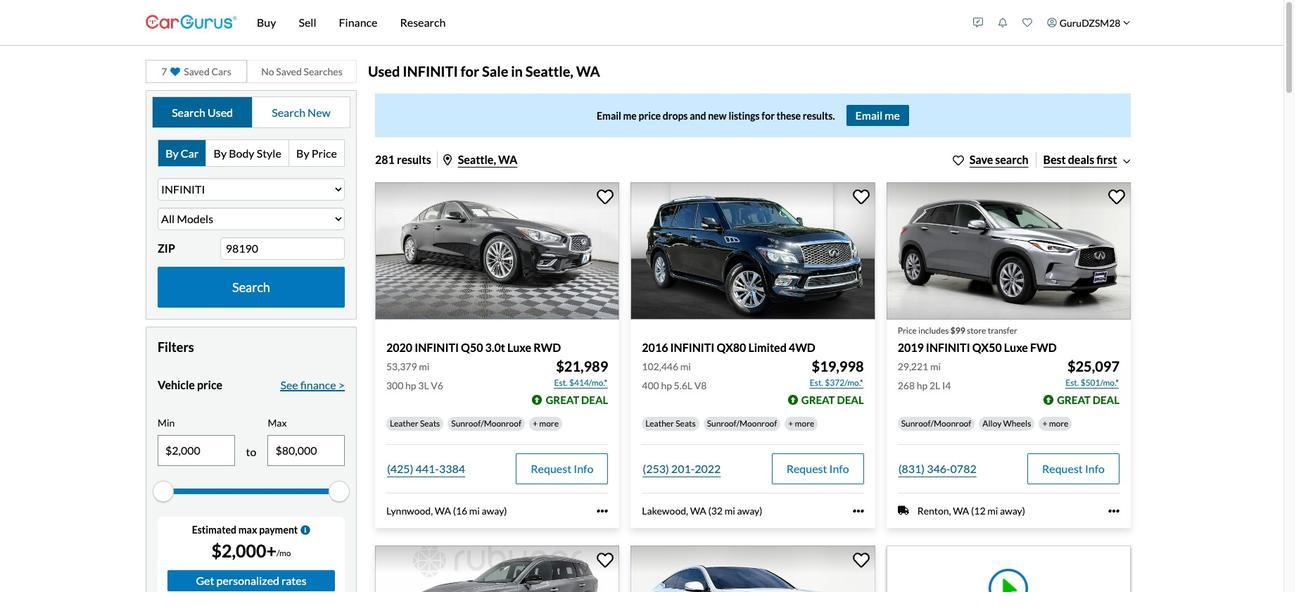 Task type: describe. For each thing, give the bounding box(es) containing it.
seats for $21,989
[[420, 418, 440, 428]]

get
[[196, 574, 214, 587]]

body
[[229, 146, 255, 159]]

(16
[[453, 504, 468, 516]]

fwd
[[1031, 341, 1057, 354]]

alloy wheels
[[983, 418, 1032, 428]]

201-
[[671, 461, 695, 475]]

4wd
[[789, 341, 816, 354]]

searches
[[304, 65, 343, 77]]

+ more for $19,998
[[789, 418, 815, 428]]

400
[[642, 379, 659, 391]]

3 request info button from the left
[[1028, 453, 1120, 484]]

mi inside the 53,379 mi 300 hp 3l v6
[[419, 360, 430, 372]]

+ for $21,989
[[533, 418, 538, 428]]

great deal for $25,097
[[1057, 393, 1120, 406]]

est. for $19,998
[[810, 377, 824, 388]]

est. $414/mo.* button
[[554, 376, 608, 390]]

and
[[690, 109, 706, 121]]

lakewood, wa (32 mi away)
[[642, 504, 763, 516]]

0 horizontal spatial price
[[197, 378, 223, 391]]

est. for $25,097
[[1066, 377, 1079, 388]]

research
[[400, 15, 446, 29]]

>
[[338, 378, 345, 391]]

mi inside 102,446 mi 400 hp 5.6l v8
[[681, 360, 691, 372]]

email me price drops and new listings for these results.
[[597, 109, 835, 121]]

3 info from the left
[[1085, 461, 1105, 475]]

by body style
[[214, 146, 281, 159]]

by car tab
[[158, 140, 207, 166]]

tab list for search new
[[158, 140, 345, 167]]

+ for $19,998
[[789, 418, 794, 428]]

info circle image
[[301, 525, 311, 535]]

2016
[[642, 341, 668, 354]]

estimated max payment
[[192, 524, 298, 536]]

$2,000+
[[211, 540, 277, 561]]

/mo
[[277, 548, 291, 558]]

research button
[[389, 0, 457, 45]]

sell button
[[288, 0, 328, 45]]

cargurus logo homepage link link
[[146, 2, 237, 43]]

$21,989 est. $414/mo.*
[[554, 357, 608, 388]]

no
[[261, 65, 274, 77]]

$2,000+ /mo
[[211, 540, 291, 561]]

save search
[[970, 153, 1029, 166]]

email me
[[856, 108, 900, 122]]

save
[[970, 153, 993, 166]]

rwd
[[534, 341, 561, 354]]

102,446
[[642, 360, 679, 372]]

by for by body style
[[214, 146, 227, 159]]

2 ellipsis h image from the left
[[1109, 505, 1120, 516]]

$372/mo.*
[[825, 377, 864, 388]]

leather for $19,998
[[646, 418, 674, 428]]

268
[[898, 379, 915, 391]]

gray 2019 infiniti qx50 luxe fwd suv / crossover front-wheel drive automatic image
[[887, 182, 1131, 320]]

mi right (32
[[725, 504, 735, 516]]

by body style tab
[[207, 140, 289, 166]]

(831) 346-0782 button
[[898, 453, 978, 484]]

7
[[161, 65, 167, 77]]

(253) 201-2022
[[643, 461, 721, 475]]

hp for $19,998
[[661, 379, 672, 391]]

search new tab
[[253, 97, 350, 128]]

cargurus logo homepage link image
[[146, 2, 237, 43]]

results
[[397, 153, 431, 166]]

3 request from the left
[[1043, 461, 1083, 475]]

away) for $21,989
[[482, 504, 507, 516]]

used infiniti for sale in seattle, wa
[[368, 63, 600, 80]]

281
[[375, 153, 395, 166]]

request info button for $19,998
[[772, 453, 864, 484]]

Max text field
[[269, 436, 344, 465]]

$19,998
[[812, 357, 864, 374]]

map marker alt image
[[443, 154, 452, 165]]

281 results
[[375, 153, 431, 166]]

deal for $21,989
[[582, 393, 608, 406]]

lynnwood,
[[386, 504, 433, 516]]

1 horizontal spatial used
[[368, 63, 400, 80]]

wa for lakewood, wa (32 mi away)
[[690, 504, 707, 516]]

q50
[[461, 341, 483, 354]]

346-
[[927, 461, 951, 475]]

$414/mo.*
[[570, 377, 608, 388]]

max
[[238, 524, 257, 536]]

chevron down image
[[1124, 19, 1131, 26]]

vehicle price
[[158, 378, 223, 391]]

infiniti for used
[[403, 63, 458, 80]]

email for email me price drops and new listings for these results.
[[597, 109, 621, 121]]

infiniti for 2020
[[415, 341, 459, 354]]

+ more for $21,989
[[533, 418, 559, 428]]

hp for $25,097
[[917, 379, 928, 391]]

results.
[[803, 109, 835, 121]]

lakewood,
[[642, 504, 688, 516]]

store
[[967, 325, 987, 336]]

tab list for no saved searches
[[152, 96, 351, 128]]

price inside tab
[[312, 146, 337, 159]]

$21,989
[[556, 357, 608, 374]]

by car
[[166, 146, 199, 159]]

truck image
[[898, 505, 909, 516]]

(253) 201-2022 button
[[642, 453, 722, 484]]

buy
[[257, 15, 276, 29]]

open notifications image
[[998, 18, 1008, 27]]

mi right (16 at the bottom
[[469, 504, 480, 516]]

(425)
[[387, 461, 414, 475]]

email for email me
[[856, 108, 883, 122]]

0782
[[951, 461, 977, 475]]

renton,
[[918, 504, 951, 516]]

info for $21,989
[[574, 461, 594, 475]]

2020 infiniti q50 3.0t luxe rwd
[[386, 341, 561, 354]]

get personalized rates
[[196, 574, 307, 587]]

est. $372/mo.* button
[[809, 376, 864, 390]]

to
[[246, 445, 257, 458]]

wa for renton, wa (12 mi away)
[[953, 504, 970, 516]]

payment
[[259, 524, 298, 536]]

add a car review image
[[974, 18, 984, 27]]

3384
[[439, 461, 465, 475]]

5.6l
[[674, 379, 693, 391]]

me for email me
[[885, 108, 900, 122]]

pure white 2018 infiniti q60 red sport 400 coupe rwd coupe rear-wheel drive 7-speed automatic image
[[631, 546, 875, 592]]

29,221
[[898, 360, 929, 372]]

leather seats for $21,989
[[390, 418, 440, 428]]

email me button
[[847, 105, 909, 126]]

gurudzsm28 button
[[1040, 3, 1138, 42]]

2016 infiniti qx80 limited 4wd
[[642, 341, 816, 354]]

2020
[[386, 341, 413, 354]]

request info button for $21,989
[[516, 453, 608, 484]]

sale
[[482, 63, 508, 80]]

1 vertical spatial for
[[762, 109, 775, 121]]



Task type: vqa. For each thing, say whether or not it's contained in the screenshot.
Seats to the left
yes



Task type: locate. For each thing, give the bounding box(es) containing it.
by left car
[[166, 146, 179, 159]]

1 horizontal spatial great
[[802, 393, 835, 406]]

great deal for $21,989
[[546, 393, 608, 406]]

2022
[[695, 461, 721, 475]]

1 horizontal spatial price
[[639, 109, 661, 121]]

rates
[[282, 574, 307, 587]]

(831)
[[899, 461, 925, 475]]

menu bar
[[237, 0, 966, 45]]

mi inside 29,221 mi 268 hp 2l i4
[[931, 360, 941, 372]]

drops
[[663, 109, 688, 121]]

1 great deal from the left
[[546, 393, 608, 406]]

441-
[[416, 461, 439, 475]]

for left these
[[762, 109, 775, 121]]

1 horizontal spatial +
[[789, 418, 794, 428]]

+ more
[[533, 418, 559, 428], [789, 418, 815, 428], [1043, 418, 1069, 428]]

$25,097 est. $501/mo.*
[[1066, 357, 1120, 388]]

0 horizontal spatial est.
[[554, 377, 568, 388]]

1 horizontal spatial ellipsis h image
[[1109, 505, 1120, 516]]

buy button
[[246, 0, 288, 45]]

2 horizontal spatial est.
[[1066, 377, 1079, 388]]

1 away) from the left
[[482, 504, 507, 516]]

sunroof/moonroof
[[451, 418, 522, 428], [707, 418, 777, 428], [902, 418, 972, 428]]

0 horizontal spatial request
[[531, 461, 572, 475]]

luxe right 3.0t
[[508, 341, 532, 354]]

seattle, wa button
[[443, 153, 518, 166]]

1 by from the left
[[166, 146, 179, 159]]

gurudzsm28 menu
[[966, 3, 1138, 42]]

used down finance popup button
[[368, 63, 400, 80]]

ellipsis h image
[[853, 505, 864, 516], [1109, 505, 1120, 516]]

leather down '400'
[[646, 418, 674, 428]]

0 vertical spatial price
[[312, 146, 337, 159]]

search for search
[[232, 279, 270, 295]]

renton, wa (12 mi away)
[[918, 504, 1026, 516]]

300
[[386, 379, 404, 391]]

more for $19,998
[[795, 418, 815, 428]]

0 horizontal spatial me
[[623, 109, 637, 121]]

2 saved from the left
[[276, 65, 302, 77]]

2 luxe from the left
[[1004, 341, 1028, 354]]

1 deal from the left
[[582, 393, 608, 406]]

leather seats down 5.6l
[[646, 418, 696, 428]]

wa for seattle, wa
[[498, 153, 518, 166]]

0 horizontal spatial more
[[539, 418, 559, 428]]

1 leather seats from the left
[[390, 418, 440, 428]]

2 + more from the left
[[789, 418, 815, 428]]

0 horizontal spatial luxe
[[508, 341, 532, 354]]

user icon image
[[1048, 18, 1057, 27]]

3 more from the left
[[1049, 418, 1069, 428]]

leather seats down 3l
[[390, 418, 440, 428]]

black 2016 infiniti qx80 limited 4wd suv / crossover all-wheel drive automatic image
[[631, 182, 875, 320]]

great for $21,989
[[546, 393, 580, 406]]

by for by price
[[296, 146, 309, 159]]

1 horizontal spatial luxe
[[1004, 341, 1028, 354]]

2 horizontal spatial search
[[272, 105, 306, 119]]

qx50
[[973, 341, 1002, 354]]

3 great deal from the left
[[1057, 393, 1120, 406]]

email inside email me button
[[856, 108, 883, 122]]

saved cars
[[184, 65, 231, 77]]

2 horizontal spatial info
[[1085, 461, 1105, 475]]

qx80
[[717, 341, 746, 354]]

leather down 300
[[390, 418, 419, 428]]

1 sunroof/moonroof from the left
[[451, 418, 522, 428]]

2 great deal from the left
[[802, 393, 864, 406]]

0 horizontal spatial seats
[[420, 418, 440, 428]]

email
[[856, 108, 883, 122], [597, 109, 621, 121]]

seats down 3l
[[420, 418, 440, 428]]

mi up 5.6l
[[681, 360, 691, 372]]

2 horizontal spatial by
[[296, 146, 309, 159]]

infiniti
[[403, 63, 458, 80], [415, 341, 459, 354], [671, 341, 715, 354], [926, 341, 971, 354]]

$19,998 est. $372/mo.*
[[810, 357, 864, 388]]

wa
[[576, 63, 600, 80], [498, 153, 518, 166], [435, 504, 451, 516], [690, 504, 707, 516], [953, 504, 970, 516]]

1 horizontal spatial email
[[856, 108, 883, 122]]

1 horizontal spatial away)
[[737, 504, 763, 516]]

luxe
[[508, 341, 532, 354], [1004, 341, 1028, 354]]

2 horizontal spatial +
[[1043, 418, 1048, 428]]

great for $19,998
[[802, 393, 835, 406]]

wa for lynnwood, wa (16 mi away)
[[435, 504, 451, 516]]

2 + from the left
[[789, 418, 794, 428]]

search for search used
[[172, 105, 205, 119]]

1 vertical spatial used
[[208, 105, 233, 119]]

great down est. $414/mo.* button at the left of the page
[[546, 393, 580, 406]]

me inside button
[[885, 108, 900, 122]]

away) for $19,998
[[737, 504, 763, 516]]

1 + more from the left
[[533, 418, 559, 428]]

1 more from the left
[[539, 418, 559, 428]]

1 horizontal spatial request info button
[[772, 453, 864, 484]]

by price tab
[[289, 140, 344, 166]]

1 horizontal spatial sunroof/moonroof
[[707, 418, 777, 428]]

est. $501/mo.* button
[[1065, 376, 1120, 390]]

search inside search button
[[232, 279, 270, 295]]

est. down $25,097
[[1066, 377, 1079, 388]]

2 request info from the left
[[787, 461, 849, 475]]

search new
[[272, 105, 331, 119]]

+ more down est. $414/mo.* button at the left of the page
[[533, 418, 559, 428]]

2 horizontal spatial great deal
[[1057, 393, 1120, 406]]

finance button
[[328, 0, 389, 45]]

transfer
[[988, 325, 1018, 336]]

deal down $414/mo.*
[[582, 393, 608, 406]]

0 vertical spatial price
[[639, 109, 661, 121]]

infiniti for 2016
[[671, 341, 715, 354]]

2 horizontal spatial request
[[1043, 461, 1083, 475]]

1 est. from the left
[[554, 377, 568, 388]]

2 great from the left
[[802, 393, 835, 406]]

1 great from the left
[[546, 393, 580, 406]]

search
[[996, 153, 1029, 166]]

price right vehicle
[[197, 378, 223, 391]]

seattle, right map marker alt icon
[[458, 153, 496, 166]]

infiniti inside price includes $99 store transfer 2019 infiniti qx50 luxe fwd
[[926, 341, 971, 354]]

price includes $99 store transfer 2019 infiniti qx50 luxe fwd
[[898, 325, 1057, 354]]

1 request from the left
[[531, 461, 572, 475]]

2 leather seats from the left
[[646, 418, 696, 428]]

1 horizontal spatial more
[[795, 418, 815, 428]]

sunroof/moonroof down 2l
[[902, 418, 972, 428]]

ellipsis h image
[[597, 505, 608, 516]]

3 est. from the left
[[1066, 377, 1079, 388]]

great down 'est. $372/mo.*' button
[[802, 393, 835, 406]]

v6
[[431, 379, 443, 391]]

luxe inside price includes $99 store transfer 2019 infiniti qx50 luxe fwd
[[1004, 341, 1028, 354]]

(32
[[709, 504, 723, 516]]

hp left 2l
[[917, 379, 928, 391]]

seattle,
[[526, 63, 574, 80], [458, 153, 496, 166]]

away) right (16 at the bottom
[[482, 504, 507, 516]]

1 horizontal spatial request info
[[787, 461, 849, 475]]

saved cars image
[[1023, 18, 1033, 27]]

2 horizontal spatial away)
[[1000, 504, 1026, 516]]

hp inside 102,446 mi 400 hp 5.6l v8
[[661, 379, 672, 391]]

1 horizontal spatial search
[[232, 279, 270, 295]]

2019
[[898, 341, 924, 354]]

2 seats from the left
[[676, 418, 696, 428]]

2 request from the left
[[787, 461, 827, 475]]

0 horizontal spatial leather seats
[[390, 418, 440, 428]]

see
[[280, 378, 298, 391]]

tab list containing search used
[[152, 96, 351, 128]]

sunroof/moonroof up 3384 in the left bottom of the page
[[451, 418, 522, 428]]

est. inside $19,998 est. $372/mo.*
[[810, 377, 824, 388]]

cars
[[211, 65, 231, 77]]

Min text field
[[158, 436, 234, 465]]

price inside price includes $99 store transfer 2019 infiniti qx50 luxe fwd
[[898, 325, 917, 336]]

2 horizontal spatial request info
[[1043, 461, 1105, 475]]

0 horizontal spatial sunroof/moonroof
[[451, 418, 522, 428]]

by
[[166, 146, 179, 159], [214, 146, 227, 159], [296, 146, 309, 159]]

more right wheels
[[1049, 418, 1069, 428]]

great for $25,097
[[1057, 393, 1091, 406]]

tab list containing by car
[[158, 140, 345, 167]]

used down cars at the top
[[208, 105, 233, 119]]

hp inside the 53,379 mi 300 hp 3l v6
[[406, 379, 416, 391]]

2 sunroof/moonroof from the left
[[707, 418, 777, 428]]

2 est. from the left
[[810, 377, 824, 388]]

1 request info from the left
[[531, 461, 594, 475]]

deal for $25,097
[[1093, 393, 1120, 406]]

search used tab
[[153, 97, 253, 128]]

by price
[[296, 146, 337, 159]]

request info for $19,998
[[787, 461, 849, 475]]

menu bar containing buy
[[237, 0, 966, 45]]

0 horizontal spatial search
[[172, 105, 205, 119]]

1 vertical spatial price
[[898, 325, 917, 336]]

0 vertical spatial for
[[461, 63, 480, 80]]

2 horizontal spatial great
[[1057, 393, 1091, 406]]

see finance >
[[280, 378, 345, 391]]

great
[[546, 393, 580, 406], [802, 393, 835, 406], [1057, 393, 1091, 406]]

by right "style"
[[296, 146, 309, 159]]

2 more from the left
[[795, 418, 815, 428]]

infiniti up 102,446 mi 400 hp 5.6l v8
[[671, 341, 715, 354]]

1 horizontal spatial price
[[898, 325, 917, 336]]

me for email me price drops and new listings for these results.
[[623, 109, 637, 121]]

more for $21,989
[[539, 418, 559, 428]]

request for $21,989
[[531, 461, 572, 475]]

est.
[[554, 377, 568, 388], [810, 377, 824, 388], [1066, 377, 1079, 388]]

1 horizontal spatial request
[[787, 461, 827, 475]]

0 horizontal spatial hp
[[406, 379, 416, 391]]

0 vertical spatial tab list
[[152, 96, 351, 128]]

hp
[[406, 379, 416, 391], [661, 379, 672, 391], [917, 379, 928, 391]]

email left drops
[[597, 109, 621, 121]]

mi up 3l
[[419, 360, 430, 372]]

1 ellipsis h image from the left
[[853, 505, 864, 516]]

0 horizontal spatial away)
[[482, 504, 507, 516]]

by inside by car tab
[[166, 146, 179, 159]]

2 horizontal spatial deal
[[1093, 393, 1120, 406]]

1 horizontal spatial seattle,
[[526, 63, 574, 80]]

2 info from the left
[[830, 461, 849, 475]]

3 away) from the left
[[1000, 504, 1026, 516]]

0 vertical spatial seattle,
[[526, 63, 574, 80]]

hp left 3l
[[406, 379, 416, 391]]

0 horizontal spatial request info button
[[516, 453, 608, 484]]

price
[[312, 146, 337, 159], [898, 325, 917, 336]]

0 horizontal spatial request info
[[531, 461, 594, 475]]

mi
[[419, 360, 430, 372], [681, 360, 691, 372], [931, 360, 941, 372], [469, 504, 480, 516], [725, 504, 735, 516], [988, 504, 998, 516]]

3 great from the left
[[1057, 393, 1091, 406]]

1 horizontal spatial great deal
[[802, 393, 864, 406]]

tab list
[[152, 96, 351, 128], [158, 140, 345, 167]]

2 leather from the left
[[646, 418, 674, 428]]

0 horizontal spatial saved
[[184, 65, 210, 77]]

infiniti down the $99
[[926, 341, 971, 354]]

by inside by price tab
[[296, 146, 309, 159]]

3.0t
[[485, 341, 505, 354]]

0 horizontal spatial deal
[[582, 393, 608, 406]]

saved right heart icon
[[184, 65, 210, 77]]

0 horizontal spatial for
[[461, 63, 480, 80]]

gurudzsm28
[[1060, 17, 1121, 29]]

deal for $19,998
[[837, 393, 864, 406]]

0 horizontal spatial great
[[546, 393, 580, 406]]

0 horizontal spatial email
[[597, 109, 621, 121]]

1 horizontal spatial deal
[[837, 393, 864, 406]]

3 sunroof/moonroof from the left
[[902, 418, 972, 428]]

0 horizontal spatial leather
[[390, 418, 419, 428]]

request info for $21,989
[[531, 461, 594, 475]]

by inside by body style tab
[[214, 146, 227, 159]]

2 horizontal spatial + more
[[1043, 418, 1069, 428]]

1 horizontal spatial info
[[830, 461, 849, 475]]

heart image
[[171, 67, 180, 77]]

great deal for $19,998
[[802, 393, 864, 406]]

sunroof/moonroof for $19,998
[[707, 418, 777, 428]]

0 horizontal spatial great deal
[[546, 393, 608, 406]]

est. down $19,998
[[810, 377, 824, 388]]

price down new
[[312, 146, 337, 159]]

great deal down est. $501/mo.* button
[[1057, 393, 1120, 406]]

info
[[574, 461, 594, 475], [830, 461, 849, 475], [1085, 461, 1105, 475]]

1 vertical spatial price
[[197, 378, 223, 391]]

gurudzsm28 menu item
[[1040, 3, 1138, 42]]

finance
[[339, 15, 378, 29]]

3 + more from the left
[[1043, 418, 1069, 428]]

2 horizontal spatial request info button
[[1028, 453, 1120, 484]]

more down est. $414/mo.* button at the left of the page
[[539, 418, 559, 428]]

2 away) from the left
[[737, 504, 763, 516]]

listings
[[729, 109, 760, 121]]

29,221 mi 268 hp 2l i4
[[898, 360, 951, 391]]

+ more right wheels
[[1043, 418, 1069, 428]]

ZIP telephone field
[[220, 237, 345, 260]]

used inside tab
[[208, 105, 233, 119]]

3 hp from the left
[[917, 379, 928, 391]]

mi up 2l
[[931, 360, 941, 372]]

2 horizontal spatial more
[[1049, 418, 1069, 428]]

2 horizontal spatial sunroof/moonroof
[[902, 418, 972, 428]]

graphite shadow 2022 infiniti qx60 luxe awd suv / crossover all-wheel drive 9-speed automatic image
[[375, 546, 620, 592]]

0 horizontal spatial by
[[166, 146, 179, 159]]

1 seats from the left
[[420, 418, 440, 428]]

seats for $19,998
[[676, 418, 696, 428]]

i4
[[943, 379, 951, 391]]

great deal down 'est. $372/mo.*' button
[[802, 393, 864, 406]]

$99
[[951, 325, 966, 336]]

1 horizontal spatial hp
[[661, 379, 672, 391]]

est. inside $25,097 est. $501/mo.*
[[1066, 377, 1079, 388]]

0 vertical spatial used
[[368, 63, 400, 80]]

deal down $372/mo.*
[[837, 393, 864, 406]]

by for by car
[[166, 146, 179, 159]]

price up 2019
[[898, 325, 917, 336]]

2 horizontal spatial hp
[[917, 379, 928, 391]]

search down zip telephone field
[[232, 279, 270, 295]]

for left sale
[[461, 63, 480, 80]]

seats down 5.6l
[[676, 418, 696, 428]]

limited
[[749, 341, 787, 354]]

max
[[268, 417, 287, 429]]

more down 'est. $372/mo.*' button
[[795, 418, 815, 428]]

away) right (32
[[737, 504, 763, 516]]

2 request info button from the left
[[772, 453, 864, 484]]

min
[[158, 417, 175, 429]]

price left drops
[[639, 109, 661, 121]]

black 2020 infiniti q50 3.0t luxe rwd sedan rear-wheel drive automatic image
[[375, 182, 620, 320]]

hp inside 29,221 mi 268 hp 2l i4
[[917, 379, 928, 391]]

lynnwood, wa (16 mi away)
[[386, 504, 507, 516]]

infiniti down research popup button
[[403, 63, 458, 80]]

sell
[[299, 15, 316, 29]]

saved right no
[[276, 65, 302, 77]]

0 horizontal spatial +
[[533, 418, 538, 428]]

search for search new
[[272, 105, 306, 119]]

1 leather from the left
[[390, 418, 419, 428]]

search inside search used tab
[[172, 105, 205, 119]]

3 request info from the left
[[1043, 461, 1105, 475]]

0 horizontal spatial price
[[312, 146, 337, 159]]

info for $19,998
[[830, 461, 849, 475]]

1 horizontal spatial leather seats
[[646, 418, 696, 428]]

1 info from the left
[[574, 461, 594, 475]]

1 + from the left
[[533, 418, 538, 428]]

alloy
[[983, 418, 1002, 428]]

infiniti left q50
[[415, 341, 459, 354]]

1 vertical spatial tab list
[[158, 140, 345, 167]]

+ more down 'est. $372/mo.*' button
[[789, 418, 815, 428]]

2 hp from the left
[[661, 379, 672, 391]]

hp right '400'
[[661, 379, 672, 391]]

3 deal from the left
[[1093, 393, 1120, 406]]

sunroof/moonroof for $21,989
[[451, 418, 522, 428]]

102,446 mi 400 hp 5.6l v8
[[642, 360, 707, 391]]

1 horizontal spatial saved
[[276, 65, 302, 77]]

seattle, wa
[[458, 153, 518, 166]]

(831) 346-0782
[[899, 461, 977, 475]]

see finance > link
[[280, 377, 345, 394]]

(425) 441-3384
[[387, 461, 465, 475]]

great deal down est. $414/mo.* button at the left of the page
[[546, 393, 608, 406]]

est. inside $21,989 est. $414/mo.*
[[554, 377, 568, 388]]

save search button
[[953, 151, 1029, 168]]

1 horizontal spatial leather
[[646, 418, 674, 428]]

in
[[511, 63, 523, 80]]

+
[[533, 418, 538, 428], [789, 418, 794, 428], [1043, 418, 1048, 428]]

1 saved from the left
[[184, 65, 210, 77]]

leather seats for $19,998
[[646, 418, 696, 428]]

0 horizontal spatial used
[[208, 105, 233, 119]]

3 + from the left
[[1043, 418, 1048, 428]]

2 by from the left
[[214, 146, 227, 159]]

new
[[708, 109, 727, 121]]

leather for $21,989
[[390, 418, 419, 428]]

0 horizontal spatial seattle,
[[458, 153, 496, 166]]

hp for $21,989
[[406, 379, 416, 391]]

1 hp from the left
[[406, 379, 416, 391]]

1 request info button from the left
[[516, 453, 608, 484]]

search used
[[172, 105, 233, 119]]

1 horizontal spatial seats
[[676, 418, 696, 428]]

email right results.
[[856, 108, 883, 122]]

0 horizontal spatial info
[[574, 461, 594, 475]]

search up car
[[172, 105, 205, 119]]

sunroof/moonroof up the 2022
[[707, 418, 777, 428]]

seattle, right in
[[526, 63, 574, 80]]

price
[[639, 109, 661, 121], [197, 378, 223, 391]]

3l
[[418, 379, 429, 391]]

1 horizontal spatial me
[[885, 108, 900, 122]]

est. down $21,989
[[554, 377, 568, 388]]

luxe down transfer
[[1004, 341, 1028, 354]]

0 horizontal spatial ellipsis h image
[[853, 505, 864, 516]]

1 horizontal spatial est.
[[810, 377, 824, 388]]

search inside "search new" tab
[[272, 105, 306, 119]]

2 deal from the left
[[837, 393, 864, 406]]

1 vertical spatial seattle,
[[458, 153, 496, 166]]

mi right "(12" at the right of page
[[988, 504, 998, 516]]

1 horizontal spatial for
[[762, 109, 775, 121]]

1 luxe from the left
[[508, 341, 532, 354]]

search left new
[[272, 105, 306, 119]]

vehicle
[[158, 378, 195, 391]]

(253)
[[643, 461, 669, 475]]

0 horizontal spatial + more
[[533, 418, 559, 428]]

1 horizontal spatial + more
[[789, 418, 815, 428]]

by left body
[[214, 146, 227, 159]]

includes
[[919, 325, 949, 336]]

1 horizontal spatial by
[[214, 146, 227, 159]]

est. for $21,989
[[554, 377, 568, 388]]

more
[[539, 418, 559, 428], [795, 418, 815, 428], [1049, 418, 1069, 428]]

leather seats
[[390, 418, 440, 428], [646, 418, 696, 428]]

3 by from the left
[[296, 146, 309, 159]]

great down est. $501/mo.* button
[[1057, 393, 1091, 406]]

request for $19,998
[[787, 461, 827, 475]]

deal down $501/mo.*
[[1093, 393, 1120, 406]]

filters
[[158, 339, 194, 355]]

away) right "(12" at the right of page
[[1000, 504, 1026, 516]]

2l
[[930, 379, 941, 391]]



